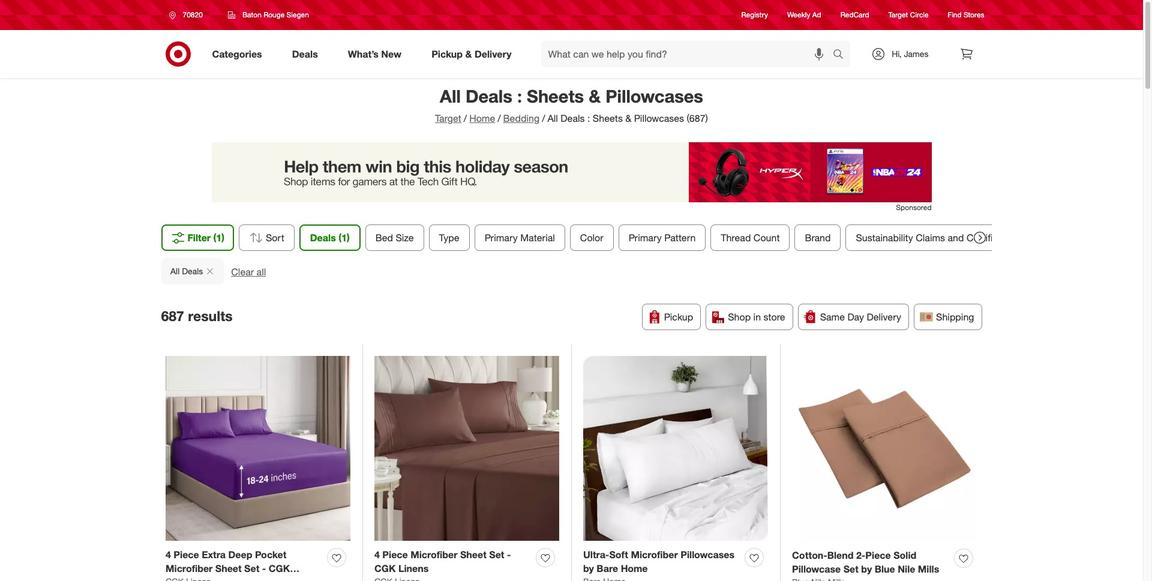 Task type: vqa. For each thing, say whether or not it's contained in the screenshot.
Weekly Ad
yes



Task type: describe. For each thing, give the bounding box(es) containing it.
pickup & delivery link
[[422, 41, 527, 67]]

shipping button
[[915, 304, 983, 330]]

cotton-blend 2-piece solid pillowcase set by blue nile mills
[[793, 549, 940, 575]]

- inside 4 piece microfiber sheet set - cgk linens
[[507, 549, 511, 561]]

store
[[764, 311, 786, 323]]

ultra-
[[584, 549, 610, 561]]

material
[[521, 232, 555, 244]]

blend
[[828, 549, 854, 561]]

mills
[[919, 563, 940, 575]]

sheet inside the 4 piece extra deep pocket microfiber sheet set - cgk linens
[[215, 563, 242, 575]]

(687)
[[687, 112, 708, 124]]

certifications
[[967, 232, 1025, 244]]

target link
[[435, 112, 462, 124]]

blue
[[875, 563, 896, 575]]

rouge
[[264, 10, 285, 19]]

by inside cotton-blend 2-piece solid pillowcase set by blue nile mills
[[862, 563, 873, 575]]

1 horizontal spatial sheets
[[593, 112, 623, 124]]

all deals button
[[161, 258, 224, 285]]

bedding
[[504, 112, 540, 124]]

filter (1) button
[[161, 225, 234, 251]]

70820 button
[[161, 4, 215, 26]]

4 piece extra deep pocket microfiber sheet set - cgk linens
[[166, 549, 290, 581]]

thread
[[721, 232, 751, 244]]

1 vertical spatial all
[[548, 112, 558, 124]]

count
[[754, 232, 780, 244]]

and
[[948, 232, 965, 244]]

sheet inside 4 piece microfiber sheet set - cgk linens
[[461, 549, 487, 561]]

bedding link
[[504, 112, 540, 124]]

primary pattern
[[629, 232, 696, 244]]

microfiber inside the 4 piece extra deep pocket microfiber sheet set - cgk linens
[[166, 563, 213, 575]]

cotton-
[[793, 549, 828, 561]]

sustainability
[[857, 232, 914, 244]]

1 vertical spatial &
[[589, 85, 601, 107]]

registry
[[742, 10, 769, 19]]

pillowcase
[[793, 563, 841, 575]]

cgk inside 4 piece microfiber sheet set - cgk linens
[[375, 563, 396, 575]]

type
[[439, 232, 460, 244]]

hi,
[[892, 49, 902, 59]]

shop in store
[[728, 311, 786, 323]]

target inside all deals : sheets & pillowcases target / home / bedding / all deals : sheets & pillowcases (687)
[[435, 112, 462, 124]]

soft
[[610, 549, 629, 561]]

siegen
[[287, 10, 309, 19]]

ad
[[813, 10, 822, 19]]

baton rouge siegen button
[[220, 4, 317, 26]]

(1) for filter (1)
[[213, 232, 225, 244]]

weekly ad link
[[788, 10, 822, 20]]

all
[[256, 266, 266, 278]]

results
[[188, 307, 233, 324]]

all for all deals
[[170, 266, 179, 276]]

clear all
[[231, 266, 266, 278]]

categories link
[[202, 41, 277, 67]]

new
[[382, 48, 402, 60]]

pickup for pickup
[[665, 311, 694, 323]]

shipping
[[937, 311, 975, 323]]

(1) for deals (1)
[[339, 232, 350, 244]]

same
[[821, 311, 845, 323]]

sort
[[266, 232, 284, 244]]

pattern
[[665, 232, 696, 244]]

0 horizontal spatial :
[[518, 85, 522, 107]]

color button
[[570, 225, 614, 251]]

same day delivery button
[[798, 304, 910, 330]]

pocket
[[255, 549, 287, 561]]

categories
[[212, 48, 262, 60]]

redcard link
[[841, 10, 870, 20]]

claims
[[916, 232, 946, 244]]

home link
[[470, 112, 496, 124]]

registry link
[[742, 10, 769, 20]]

color
[[581, 232, 604, 244]]

size
[[396, 232, 414, 244]]

brand
[[805, 232, 831, 244]]

pickup button
[[642, 304, 701, 330]]

pickup for pickup & delivery
[[432, 48, 463, 60]]

bed
[[376, 232, 393, 244]]

0 vertical spatial pillowcases
[[606, 85, 704, 107]]

pickup & delivery
[[432, 48, 512, 60]]

sustainability claims and certifications button
[[846, 225, 1035, 251]]

ultra-soft microfiber pillowcases by bare home link
[[584, 548, 740, 576]]

what's new
[[348, 48, 402, 60]]

baton
[[243, 10, 262, 19]]

4 piece extra deep pocket microfiber sheet set - cgk linens link
[[166, 548, 322, 581]]

0 vertical spatial sheets
[[527, 85, 584, 107]]

1 / from the left
[[464, 112, 467, 124]]

70820
[[183, 10, 203, 19]]

primary material
[[485, 232, 555, 244]]

target circle link
[[889, 10, 929, 20]]

piece for extra
[[174, 549, 199, 561]]

linens inside 4 piece microfiber sheet set - cgk linens
[[399, 563, 429, 575]]

day
[[848, 311, 865, 323]]

deals up home link
[[466, 85, 513, 107]]



Task type: locate. For each thing, give the bounding box(es) containing it.
cotton-blend 2-piece solid pillowcase set by blue nile mills link
[[793, 549, 950, 576]]

shop
[[728, 311, 751, 323]]

1 vertical spatial :
[[588, 112, 591, 124]]

0 vertical spatial target
[[889, 10, 909, 19]]

microfiber for sheet
[[411, 549, 458, 561]]

1 vertical spatial pickup
[[665, 311, 694, 323]]

2 vertical spatial all
[[170, 266, 179, 276]]

2-
[[857, 549, 866, 561]]

piece inside cotton-blend 2-piece solid pillowcase set by blue nile mills
[[866, 549, 892, 561]]

0 vertical spatial sheet
[[461, 549, 487, 561]]

microfiber for pillowcases
[[631, 549, 678, 561]]

1 horizontal spatial cgk
[[375, 563, 396, 575]]

4 inside the 4 piece extra deep pocket microfiber sheet set - cgk linens
[[166, 549, 171, 561]]

1 vertical spatial pillowcases
[[635, 112, 685, 124]]

4 for 4 piece extra deep pocket microfiber sheet set - cgk linens
[[166, 549, 171, 561]]

cgk
[[269, 563, 290, 575], [375, 563, 396, 575]]

all down the filter (1) button on the left of the page
[[170, 266, 179, 276]]

filter
[[188, 232, 211, 244]]

piece inside 4 piece microfiber sheet set - cgk linens
[[383, 549, 408, 561]]

deals inside all deals button
[[182, 266, 203, 276]]

bed size
[[376, 232, 414, 244]]

/ right home link
[[498, 112, 501, 124]]

/ left home link
[[464, 112, 467, 124]]

0 horizontal spatial set
[[244, 563, 260, 575]]

deep
[[228, 549, 252, 561]]

:
[[518, 85, 522, 107], [588, 112, 591, 124]]

1 horizontal spatial set
[[490, 549, 505, 561]]

1 vertical spatial delivery
[[867, 311, 902, 323]]

cotton-blend 2-piece solid pillowcase set by blue nile mills image
[[793, 356, 978, 542]]

/ right bedding
[[542, 112, 545, 124]]

all
[[440, 85, 461, 107], [548, 112, 558, 124], [170, 266, 179, 276]]

brand button
[[795, 225, 842, 251]]

0 horizontal spatial primary
[[485, 232, 518, 244]]

deals down the filter (1) button on the left of the page
[[182, 266, 203, 276]]

2 vertical spatial pillowcases
[[681, 549, 735, 561]]

0 horizontal spatial cgk
[[269, 563, 290, 575]]

piece inside the 4 piece extra deep pocket microfiber sheet set - cgk linens
[[174, 549, 199, 561]]

0 horizontal spatial sheet
[[215, 563, 242, 575]]

0 horizontal spatial target
[[435, 112, 462, 124]]

1 (1) from the left
[[213, 232, 225, 244]]

4
[[166, 549, 171, 561], [375, 549, 380, 561]]

1 horizontal spatial -
[[507, 549, 511, 561]]

microfiber inside 'ultra-soft microfiber pillowcases by bare home'
[[631, 549, 678, 561]]

2 horizontal spatial /
[[542, 112, 545, 124]]

primary pattern button
[[619, 225, 706, 251]]

target left home link
[[435, 112, 462, 124]]

- inside the 4 piece extra deep pocket microfiber sheet set - cgk linens
[[262, 563, 266, 575]]

1 horizontal spatial pickup
[[665, 311, 694, 323]]

microfiber inside 4 piece microfiber sheet set - cgk linens
[[411, 549, 458, 561]]

1 horizontal spatial linens
[[399, 563, 429, 575]]

what's
[[348, 48, 379, 60]]

all inside button
[[170, 266, 179, 276]]

primary left material
[[485, 232, 518, 244]]

redcard
[[841, 10, 870, 19]]

687 results
[[161, 307, 233, 324]]

2 horizontal spatial set
[[844, 563, 859, 575]]

home inside 'ultra-soft microfiber pillowcases by bare home'
[[621, 563, 648, 575]]

0 vertical spatial all
[[440, 85, 461, 107]]

0 horizontal spatial (1)
[[213, 232, 225, 244]]

primary
[[485, 232, 518, 244], [629, 232, 662, 244]]

all deals : sheets & pillowcases target / home / bedding / all deals : sheets & pillowcases (687)
[[435, 85, 708, 124]]

1 vertical spatial -
[[262, 563, 266, 575]]

all deals
[[170, 266, 203, 276]]

search
[[828, 49, 857, 61]]

clear all button
[[231, 265, 266, 279]]

search button
[[828, 41, 857, 70]]

2 horizontal spatial &
[[626, 112, 632, 124]]

1 horizontal spatial 4
[[375, 549, 380, 561]]

sheets
[[527, 85, 584, 107], [593, 112, 623, 124]]

1 horizontal spatial delivery
[[867, 311, 902, 323]]

4 for 4 piece microfiber sheet set - cgk linens
[[375, 549, 380, 561]]

1 horizontal spatial /
[[498, 112, 501, 124]]

4 piece extra deep pocket microfiber sheet set - cgk linens image
[[166, 356, 351, 541], [166, 356, 351, 541]]

0 horizontal spatial delivery
[[475, 48, 512, 60]]

primary left pattern
[[629, 232, 662, 244]]

by inside 'ultra-soft microfiber pillowcases by bare home'
[[584, 563, 594, 575]]

1 vertical spatial home
[[621, 563, 648, 575]]

2 (1) from the left
[[339, 232, 350, 244]]

find
[[948, 10, 962, 19]]

filter (1)
[[188, 232, 225, 244]]

& inside 'link'
[[466, 48, 472, 60]]

find stores
[[948, 10, 985, 19]]

1 vertical spatial target
[[435, 112, 462, 124]]

1 horizontal spatial :
[[588, 112, 591, 124]]

0 horizontal spatial -
[[262, 563, 266, 575]]

: up advertisement region
[[588, 112, 591, 124]]

by down ultra-
[[584, 563, 594, 575]]

4 piece microfiber sheet set - cgk linens link
[[375, 548, 531, 576]]

target left the circle
[[889, 10, 909, 19]]

deals down 'siegen'
[[292, 48, 318, 60]]

0 horizontal spatial /
[[464, 112, 467, 124]]

2 primary from the left
[[629, 232, 662, 244]]

(1)
[[213, 232, 225, 244], [339, 232, 350, 244]]

solid
[[894, 549, 917, 561]]

pillowcases inside 'ultra-soft microfiber pillowcases by bare home'
[[681, 549, 735, 561]]

baton rouge siegen
[[243, 10, 309, 19]]

hi, james
[[892, 49, 929, 59]]

clear
[[231, 266, 254, 278]]

deals link
[[282, 41, 333, 67]]

0 horizontal spatial all
[[170, 266, 179, 276]]

shop in store button
[[706, 304, 794, 330]]

weekly ad
[[788, 10, 822, 19]]

pickup inside pickup & delivery 'link'
[[432, 48, 463, 60]]

deals right bedding link at the top of the page
[[561, 112, 585, 124]]

1 horizontal spatial by
[[862, 563, 873, 575]]

2 horizontal spatial all
[[548, 112, 558, 124]]

piece for microfiber
[[383, 549, 408, 561]]

(1) inside the filter (1) button
[[213, 232, 225, 244]]

&
[[466, 48, 472, 60], [589, 85, 601, 107], [626, 112, 632, 124]]

target circle
[[889, 10, 929, 19]]

0 horizontal spatial pickup
[[432, 48, 463, 60]]

home down soft
[[621, 563, 648, 575]]

home right 'target' link
[[470, 112, 496, 124]]

0 vertical spatial pickup
[[432, 48, 463, 60]]

1 vertical spatial sheet
[[215, 563, 242, 575]]

thread count
[[721, 232, 780, 244]]

687
[[161, 307, 184, 324]]

0 vertical spatial :
[[518, 85, 522, 107]]

4 piece microfiber sheet set - cgk linens image
[[375, 356, 560, 541], [375, 356, 560, 541]]

set inside 4 piece microfiber sheet set - cgk linens
[[490, 549, 505, 561]]

4 inside 4 piece microfiber sheet set - cgk linens
[[375, 549, 380, 561]]

1 4 from the left
[[166, 549, 171, 561]]

ultra-soft microfiber pillowcases by bare home image
[[584, 356, 769, 541], [584, 356, 769, 541]]

2 4 from the left
[[375, 549, 380, 561]]

pickup inside pickup button
[[665, 311, 694, 323]]

find stores link
[[948, 10, 985, 20]]

0 horizontal spatial 4
[[166, 549, 171, 561]]

microfiber
[[411, 549, 458, 561], [631, 549, 678, 561], [166, 563, 213, 575]]

delivery inside same day delivery button
[[867, 311, 902, 323]]

What can we help you find? suggestions appear below search field
[[541, 41, 837, 67]]

same day delivery
[[821, 311, 902, 323]]

all up 'target' link
[[440, 85, 461, 107]]

bare
[[597, 563, 619, 575]]

1 horizontal spatial microfiber
[[411, 549, 458, 561]]

advertisement region
[[212, 142, 932, 202]]

weekly
[[788, 10, 811, 19]]

2 horizontal spatial piece
[[866, 549, 892, 561]]

0 vertical spatial linens
[[399, 563, 429, 575]]

sponsored
[[897, 203, 932, 212]]

1 primary from the left
[[485, 232, 518, 244]]

bed size button
[[365, 225, 424, 251]]

(1) left bed
[[339, 232, 350, 244]]

primary for primary material
[[485, 232, 518, 244]]

set inside cotton-blend 2-piece solid pillowcase set by blue nile mills
[[844, 563, 859, 575]]

primary inside 'button'
[[485, 232, 518, 244]]

james
[[905, 49, 929, 59]]

1 horizontal spatial piece
[[383, 549, 408, 561]]

0 vertical spatial delivery
[[475, 48, 512, 60]]

deals inside deals 'link'
[[292, 48, 318, 60]]

linens
[[399, 563, 429, 575], [166, 576, 196, 581]]

1 horizontal spatial all
[[440, 85, 461, 107]]

home inside all deals : sheets & pillowcases target / home / bedding / all deals : sheets & pillowcases (687)
[[470, 112, 496, 124]]

1 horizontal spatial &
[[589, 85, 601, 107]]

0 horizontal spatial sheets
[[527, 85, 584, 107]]

ultra-soft microfiber pillowcases by bare home
[[584, 549, 735, 575]]

2 horizontal spatial microfiber
[[631, 549, 678, 561]]

type button
[[429, 225, 470, 251]]

0 horizontal spatial by
[[584, 563, 594, 575]]

by
[[584, 563, 594, 575], [862, 563, 873, 575]]

delivery
[[475, 48, 512, 60], [867, 311, 902, 323]]

extra
[[202, 549, 226, 561]]

circle
[[911, 10, 929, 19]]

: up bedding link at the top of the page
[[518, 85, 522, 107]]

linens inside the 4 piece extra deep pocket microfiber sheet set - cgk linens
[[166, 576, 196, 581]]

1 horizontal spatial home
[[621, 563, 648, 575]]

delivery for pickup & delivery
[[475, 48, 512, 60]]

primary inside button
[[629, 232, 662, 244]]

1 horizontal spatial (1)
[[339, 232, 350, 244]]

nile
[[898, 563, 916, 575]]

(1) right filter
[[213, 232, 225, 244]]

2 / from the left
[[498, 112, 501, 124]]

delivery inside pickup & delivery 'link'
[[475, 48, 512, 60]]

1 horizontal spatial sheet
[[461, 549, 487, 561]]

delivery for same day delivery
[[867, 311, 902, 323]]

pillowcases
[[606, 85, 704, 107], [635, 112, 685, 124], [681, 549, 735, 561]]

primary material button
[[475, 225, 566, 251]]

0 vertical spatial home
[[470, 112, 496, 124]]

0 vertical spatial -
[[507, 549, 511, 561]]

stores
[[964, 10, 985, 19]]

set
[[490, 549, 505, 561], [244, 563, 260, 575], [844, 563, 859, 575]]

all right bedding link at the top of the page
[[548, 112, 558, 124]]

what's new link
[[338, 41, 417, 67]]

4 piece microfiber sheet set - cgk linens
[[375, 549, 511, 575]]

0 horizontal spatial piece
[[174, 549, 199, 561]]

1 horizontal spatial primary
[[629, 232, 662, 244]]

cgk inside the 4 piece extra deep pocket microfiber sheet set - cgk linens
[[269, 563, 290, 575]]

1 vertical spatial sheets
[[593, 112, 623, 124]]

3 / from the left
[[542, 112, 545, 124]]

0 horizontal spatial &
[[466, 48, 472, 60]]

set inside the 4 piece extra deep pocket microfiber sheet set - cgk linens
[[244, 563, 260, 575]]

sustainability claims and certifications
[[857, 232, 1025, 244]]

all for all deals : sheets & pillowcases target / home / bedding / all deals : sheets & pillowcases (687)
[[440, 85, 461, 107]]

0 horizontal spatial linens
[[166, 576, 196, 581]]

2 cgk from the left
[[375, 563, 396, 575]]

thread count button
[[711, 225, 790, 251]]

1 vertical spatial linens
[[166, 576, 196, 581]]

2 vertical spatial &
[[626, 112, 632, 124]]

by down 2-
[[862, 563, 873, 575]]

0 vertical spatial &
[[466, 48, 472, 60]]

1 cgk from the left
[[269, 563, 290, 575]]

deals right sort
[[310, 232, 336, 244]]

primary for primary pattern
[[629, 232, 662, 244]]

0 horizontal spatial microfiber
[[166, 563, 213, 575]]

0 horizontal spatial home
[[470, 112, 496, 124]]

1 horizontal spatial target
[[889, 10, 909, 19]]



